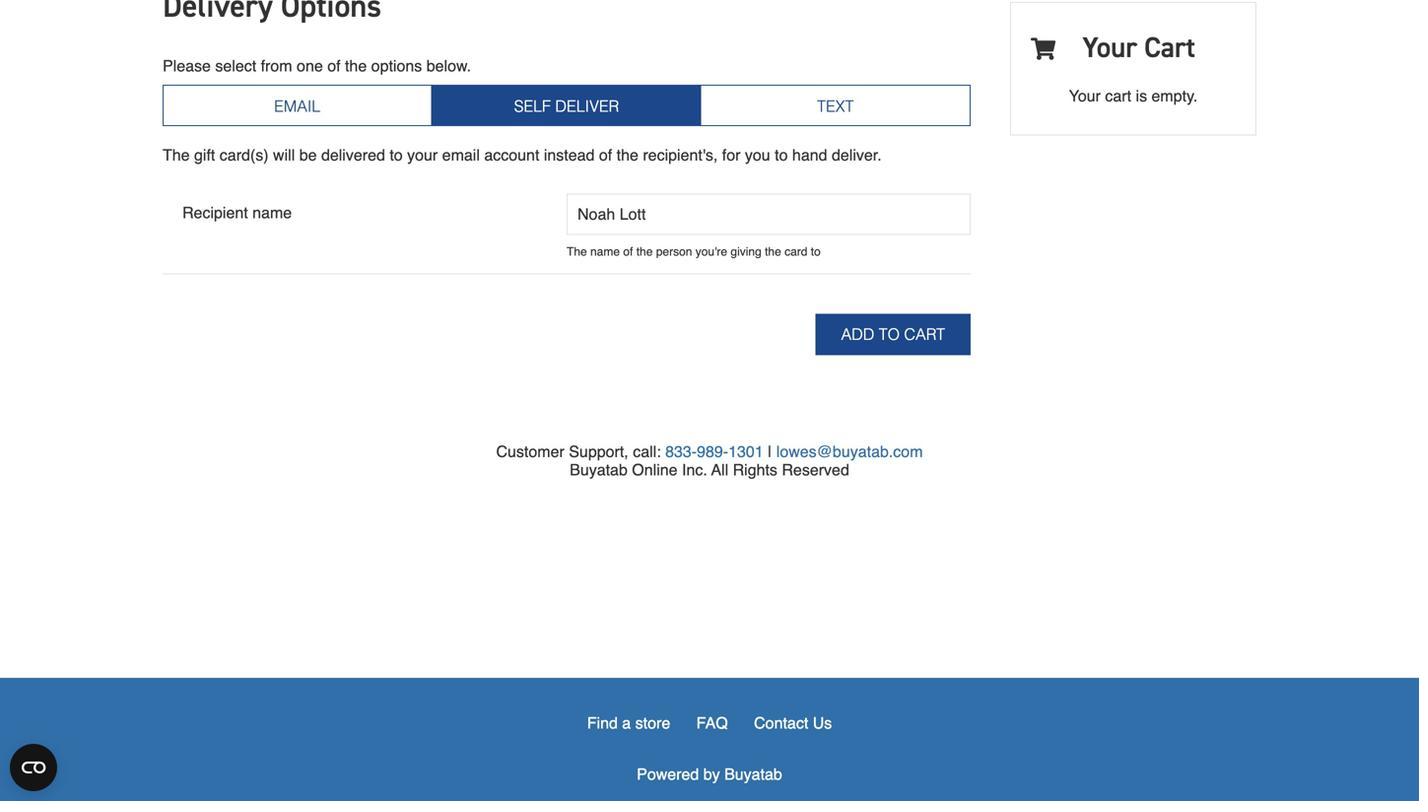 Task type: describe. For each thing, give the bounding box(es) containing it.
contact us
[[754, 714, 832, 732]]

by
[[704, 765, 720, 784]]

contact us link
[[754, 714, 832, 732]]

us
[[813, 714, 832, 732]]

powered by buyatab link
[[637, 765, 783, 784]]

find a store link
[[587, 714, 671, 732]]

powered by buyatab
[[637, 765, 783, 784]]

a
[[622, 714, 631, 732]]

find a store
[[587, 714, 671, 732]]

contact
[[754, 714, 809, 732]]



Task type: locate. For each thing, give the bounding box(es) containing it.
faq link
[[697, 714, 728, 732]]

powered
[[637, 765, 699, 784]]

faq
[[697, 714, 728, 732]]

buyatab
[[725, 765, 783, 784]]

store
[[635, 714, 671, 732]]

find
[[587, 714, 618, 732]]

open widget image
[[10, 744, 57, 792]]



